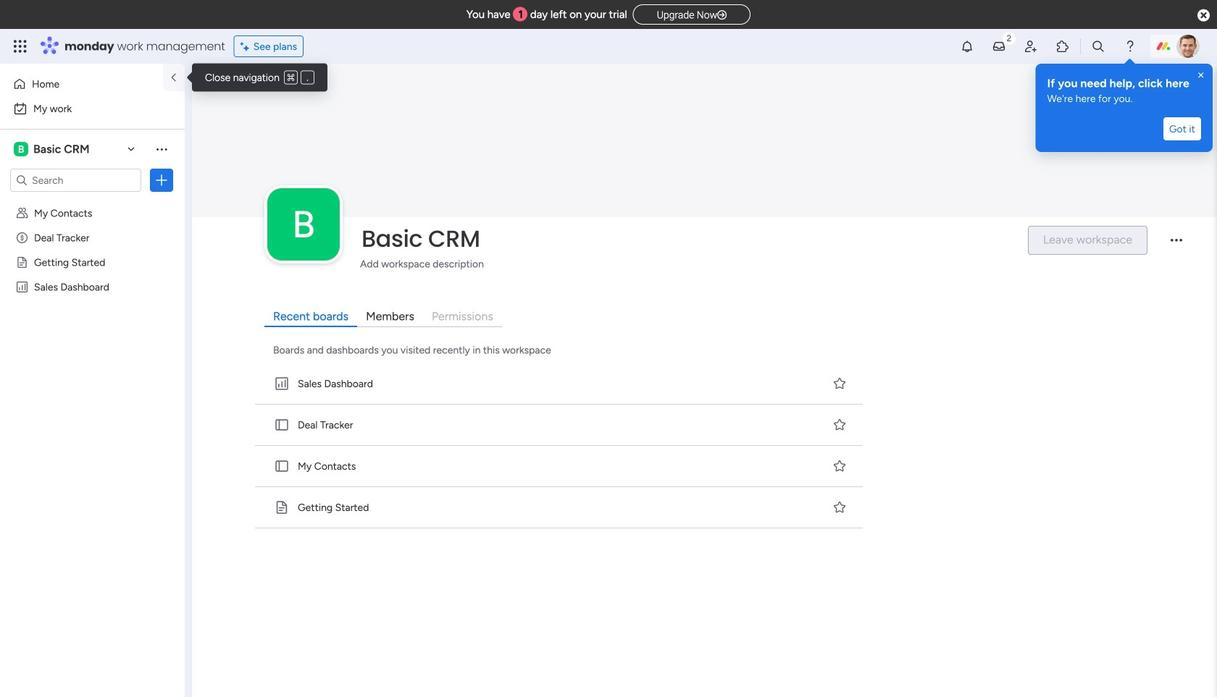 Task type: locate. For each thing, give the bounding box(es) containing it.
public board image down public dashboard image
[[274, 417, 290, 433]]

2 vertical spatial add to favorites image
[[833, 459, 847, 473]]

list box
[[0, 198, 185, 495]]

3 add to favorites image from the top
[[833, 459, 847, 473]]

2 image
[[1003, 30, 1016, 46]]

public board image
[[15, 256, 29, 270], [274, 417, 290, 433], [274, 459, 290, 474]]

quick search results list box
[[252, 364, 867, 529]]

workspace selection element
[[14, 141, 92, 158]]

1 vertical spatial public board image
[[274, 417, 290, 433]]

help image
[[1123, 39, 1138, 54]]

add to favorites image
[[833, 376, 847, 391], [833, 418, 847, 432], [833, 459, 847, 473]]

invite members image
[[1024, 39, 1038, 54]]

public board image up public board icon
[[274, 459, 290, 474]]

heading
[[1047, 75, 1201, 91]]

close image
[[1195, 70, 1207, 81]]

notifications image
[[960, 39, 975, 54]]

dapulse rightstroke image
[[717, 10, 727, 21]]

Search in workspace field
[[30, 172, 121, 189]]

terry turtle image
[[1177, 35, 1200, 58]]

0 vertical spatial option
[[9, 72, 154, 96]]

option
[[9, 72, 154, 96], [9, 97, 176, 120], [0, 200, 185, 203]]

0 vertical spatial add to favorites image
[[833, 376, 847, 391]]

options image
[[154, 173, 169, 188]]

workspace options image
[[154, 142, 169, 156]]

0 horizontal spatial workspace image
[[14, 141, 28, 157]]

workspace image
[[14, 141, 28, 157], [267, 188, 340, 261]]

0 vertical spatial workspace image
[[14, 141, 28, 157]]

public board image for second add to favorites image from the top
[[274, 417, 290, 433]]

public board image up public dashboard icon
[[15, 256, 29, 270]]

2 vertical spatial public board image
[[274, 459, 290, 474]]

None field
[[358, 224, 1016, 254]]

1 vertical spatial add to favorites image
[[833, 418, 847, 432]]

1 vertical spatial workspace image
[[267, 188, 340, 261]]

1 vertical spatial option
[[9, 97, 176, 120]]



Task type: vqa. For each thing, say whether or not it's contained in the screenshot.
0 inside Next Week / 0 Items
no



Task type: describe. For each thing, give the bounding box(es) containing it.
1 add to favorites image from the top
[[833, 376, 847, 391]]

select product image
[[13, 39, 28, 54]]

search everything image
[[1091, 39, 1106, 54]]

public board image for 1st add to favorites image from the bottom of the quick search results list box
[[274, 459, 290, 474]]

v2 ellipsis image
[[1171, 240, 1182, 252]]

update feed image
[[992, 39, 1006, 54]]

2 add to favorites image from the top
[[833, 418, 847, 432]]

monday marketplace image
[[1056, 39, 1070, 54]]

see plans image
[[240, 38, 253, 55]]

add to favorites image
[[833, 500, 847, 515]]

dapulse close image
[[1198, 8, 1210, 23]]

0 vertical spatial public board image
[[15, 256, 29, 270]]

public dashboard image
[[274, 376, 290, 392]]

public board image
[[274, 500, 290, 516]]

1 horizontal spatial workspace image
[[267, 188, 340, 261]]

2 vertical spatial option
[[0, 200, 185, 203]]

public dashboard image
[[15, 280, 29, 294]]



